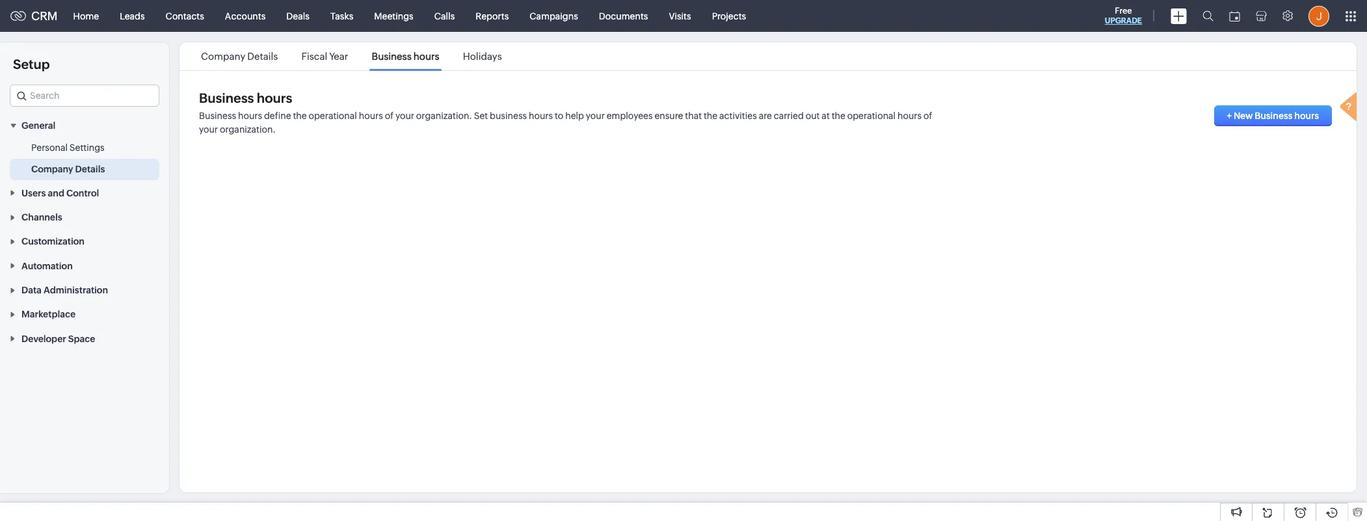Task type: locate. For each thing, give the bounding box(es) containing it.
general
[[21, 121, 55, 131]]

0 horizontal spatial organization.
[[220, 124, 276, 135]]

business
[[372, 51, 412, 62], [199, 90, 254, 105], [199, 111, 236, 121], [1255, 111, 1293, 121]]

the right the 'that' at the right top of page
[[704, 111, 718, 121]]

0 vertical spatial company
[[201, 51, 245, 62]]

your
[[396, 111, 414, 121], [586, 111, 605, 121], [199, 124, 218, 135]]

company details down accounts
[[201, 51, 278, 62]]

tasks link
[[320, 0, 364, 32]]

0 vertical spatial details
[[247, 51, 278, 62]]

company details
[[201, 51, 278, 62], [31, 164, 105, 175]]

operational right define
[[309, 111, 357, 121]]

create menu image
[[1171, 8, 1187, 24]]

1 horizontal spatial operational
[[848, 111, 896, 121]]

business hours down meetings link
[[372, 51, 440, 62]]

details
[[247, 51, 278, 62], [75, 164, 105, 175]]

upgrade
[[1105, 16, 1142, 25]]

business hours
[[372, 51, 440, 62], [199, 90, 292, 105]]

1 vertical spatial details
[[75, 164, 105, 175]]

users and control
[[21, 188, 99, 198]]

2 horizontal spatial the
[[832, 111, 846, 121]]

that
[[685, 111, 702, 121]]

company details inside list
[[201, 51, 278, 62]]

deals link
[[276, 0, 320, 32]]

year
[[329, 51, 348, 62]]

1 vertical spatial company
[[31, 164, 73, 175]]

1 horizontal spatial of
[[924, 111, 933, 121]]

details down settings
[[75, 164, 105, 175]]

of
[[385, 111, 394, 121], [924, 111, 933, 121]]

+
[[1227, 111, 1232, 121]]

profile element
[[1301, 0, 1338, 32]]

organization. down define
[[220, 124, 276, 135]]

1 vertical spatial business hours
[[199, 90, 292, 105]]

company down accounts
[[201, 51, 245, 62]]

list
[[189, 42, 514, 70]]

general region
[[0, 138, 169, 180]]

data administration
[[21, 285, 108, 295]]

0 vertical spatial company details
[[201, 51, 278, 62]]

1 vertical spatial organization.
[[220, 124, 276, 135]]

1 horizontal spatial details
[[247, 51, 278, 62]]

1 horizontal spatial company details link
[[199, 51, 280, 62]]

None field
[[10, 85, 159, 107]]

free
[[1115, 6, 1132, 16]]

1 vertical spatial company details link
[[31, 163, 105, 176]]

reports link
[[465, 0, 519, 32]]

the right at
[[832, 111, 846, 121]]

0 horizontal spatial the
[[293, 111, 307, 121]]

details down accounts link
[[247, 51, 278, 62]]

hours
[[414, 51, 440, 62], [257, 90, 292, 105], [238, 111, 262, 121], [359, 111, 383, 121], [529, 111, 553, 121], [898, 111, 922, 121], [1295, 111, 1319, 121]]

holidays
[[463, 51, 502, 62]]

home link
[[63, 0, 109, 32]]

0 horizontal spatial company details link
[[31, 163, 105, 176]]

profile image
[[1309, 6, 1330, 26]]

1 vertical spatial company details
[[31, 164, 105, 175]]

company details link down accounts
[[199, 51, 280, 62]]

personal
[[31, 143, 68, 153]]

activities
[[720, 111, 757, 121]]

0 horizontal spatial of
[[385, 111, 394, 121]]

company down the personal
[[31, 164, 73, 175]]

0 horizontal spatial business hours
[[199, 90, 292, 105]]

the right define
[[293, 111, 307, 121]]

contacts link
[[155, 0, 215, 32]]

1 horizontal spatial organization.
[[416, 111, 472, 121]]

0 vertical spatial company details link
[[199, 51, 280, 62]]

business
[[490, 111, 527, 121]]

carried
[[774, 111, 804, 121]]

home
[[73, 11, 99, 21]]

leads
[[120, 11, 145, 21]]

2 the from the left
[[704, 111, 718, 121]]

deals
[[286, 11, 310, 21]]

business hours up define
[[199, 90, 292, 105]]

operational right at
[[848, 111, 896, 121]]

company
[[201, 51, 245, 62], [31, 164, 73, 175]]

details inside list
[[247, 51, 278, 62]]

at
[[822, 111, 830, 121]]

are
[[759, 111, 772, 121]]

0 horizontal spatial details
[[75, 164, 105, 175]]

0 horizontal spatial operational
[[309, 111, 357, 121]]

organization. left set
[[416, 111, 472, 121]]

visits
[[669, 11, 691, 21]]

company inside general region
[[31, 164, 73, 175]]

visits link
[[659, 0, 702, 32]]

channels
[[21, 212, 62, 223]]

1 horizontal spatial the
[[704, 111, 718, 121]]

general button
[[0, 113, 169, 138]]

company details link down personal settings link
[[31, 163, 105, 176]]

business hours define the operational hours of your organization. set business hours to help your employees ensure that the activities are carried out at the operational hours of your organization.
[[199, 111, 933, 135]]

holidays link
[[461, 51, 504, 62]]

1 horizontal spatial company
[[201, 51, 245, 62]]

automation
[[21, 261, 73, 271]]

0 horizontal spatial company details
[[31, 164, 105, 175]]

documents
[[599, 11, 648, 21]]

company details link inside list
[[199, 51, 280, 62]]

crm link
[[10, 9, 58, 23]]

0 vertical spatial business hours
[[372, 51, 440, 62]]

out
[[806, 111, 820, 121]]

company details down personal settings link
[[31, 164, 105, 175]]

0 horizontal spatial your
[[199, 124, 218, 135]]

automation button
[[0, 253, 169, 278]]

3 the from the left
[[832, 111, 846, 121]]

fiscal year link
[[300, 51, 350, 62]]

organization.
[[416, 111, 472, 121], [220, 124, 276, 135]]

users
[[21, 188, 46, 198]]

1 horizontal spatial company details
[[201, 51, 278, 62]]

data
[[21, 285, 42, 295]]

company details link
[[199, 51, 280, 62], [31, 163, 105, 176]]

the
[[293, 111, 307, 121], [704, 111, 718, 121], [832, 111, 846, 121]]

tasks
[[330, 11, 353, 21]]

1 the from the left
[[293, 111, 307, 121]]

operational
[[309, 111, 357, 121], [848, 111, 896, 121]]

0 horizontal spatial company
[[31, 164, 73, 175]]

campaigns link
[[519, 0, 589, 32]]

free upgrade
[[1105, 6, 1142, 25]]



Task type: describe. For each thing, give the bounding box(es) containing it.
personal settings
[[31, 143, 105, 153]]

2 operational from the left
[[848, 111, 896, 121]]

contacts
[[166, 11, 204, 21]]

1 horizontal spatial your
[[396, 111, 414, 121]]

accounts link
[[215, 0, 276, 32]]

crm
[[31, 9, 58, 23]]

hours inside list
[[414, 51, 440, 62]]

reports
[[476, 11, 509, 21]]

administration
[[44, 285, 108, 295]]

1 of from the left
[[385, 111, 394, 121]]

search element
[[1195, 0, 1222, 32]]

developer space button
[[0, 326, 169, 351]]

leads link
[[109, 0, 155, 32]]

settings
[[69, 143, 105, 153]]

details inside general region
[[75, 164, 105, 175]]

list containing company details
[[189, 42, 514, 70]]

accounts
[[225, 11, 266, 21]]

developer space
[[21, 334, 95, 344]]

2 horizontal spatial your
[[586, 111, 605, 121]]

meetings
[[374, 11, 414, 21]]

space
[[68, 334, 95, 344]]

users and control button
[[0, 180, 169, 205]]

meetings link
[[364, 0, 424, 32]]

new
[[1234, 111, 1253, 121]]

+ new business hours
[[1227, 111, 1319, 121]]

customization
[[21, 236, 85, 247]]

projects link
[[702, 0, 757, 32]]

and
[[48, 188, 64, 198]]

to
[[555, 111, 564, 121]]

data administration button
[[0, 278, 169, 302]]

setup
[[13, 57, 50, 72]]

developer
[[21, 334, 66, 344]]

0 vertical spatial organization.
[[416, 111, 472, 121]]

business inside business hours define the operational hours of your organization. set business hours to help your employees ensure that the activities are carried out at the operational hours of your organization.
[[199, 111, 236, 121]]

marketplace
[[21, 309, 76, 320]]

calls link
[[424, 0, 465, 32]]

calls
[[434, 11, 455, 21]]

Search text field
[[10, 85, 159, 106]]

help image
[[1338, 90, 1364, 126]]

calendar image
[[1230, 11, 1241, 21]]

create menu element
[[1163, 0, 1195, 32]]

marketplace button
[[0, 302, 169, 326]]

fiscal
[[302, 51, 327, 62]]

ensure
[[655, 111, 683, 121]]

customization button
[[0, 229, 169, 253]]

1 operational from the left
[[309, 111, 357, 121]]

2 of from the left
[[924, 111, 933, 121]]

search image
[[1203, 10, 1214, 21]]

personal settings link
[[31, 141, 105, 154]]

define
[[264, 111, 291, 121]]

company details link inside general region
[[31, 163, 105, 176]]

control
[[66, 188, 99, 198]]

help
[[566, 111, 584, 121]]

business hours link
[[370, 51, 442, 62]]

channels button
[[0, 205, 169, 229]]

campaigns
[[530, 11, 578, 21]]

employees
[[607, 111, 653, 121]]

documents link
[[589, 0, 659, 32]]

projects
[[712, 11, 746, 21]]

fiscal year
[[302, 51, 348, 62]]

1 horizontal spatial business hours
[[372, 51, 440, 62]]

company details inside general region
[[31, 164, 105, 175]]

set
[[474, 111, 488, 121]]



Task type: vqa. For each thing, say whether or not it's contained in the screenshot.
users and control dropdown button on the top
yes



